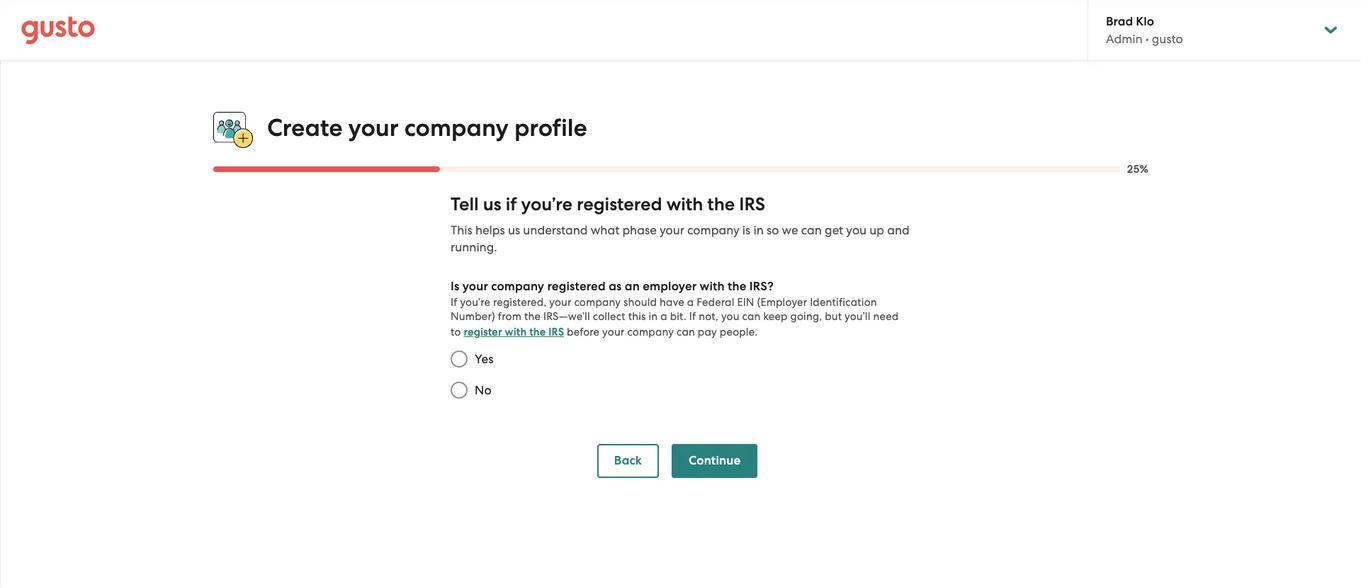Task type: locate. For each thing, give the bounding box(es) containing it.
if down is
[[451, 296, 457, 309]]

1 vertical spatial in
[[649, 310, 658, 323]]

0 vertical spatial us
[[483, 194, 501, 216]]

you're up understand
[[521, 194, 572, 216]]

your right is
[[462, 279, 488, 294]]

back link
[[597, 444, 659, 478]]

0 vertical spatial if
[[451, 296, 457, 309]]

if
[[451, 296, 457, 309], [689, 310, 696, 323]]

can inside this helps us understand what phase your company is in so we can get you up and running.
[[801, 223, 822, 238]]

us left if
[[483, 194, 501, 216]]

irs
[[739, 194, 765, 216], [549, 326, 564, 339]]

0 horizontal spatial you're
[[460, 296, 490, 309]]

1 horizontal spatial in
[[754, 223, 764, 238]]

the inside "if you're registered, your company should have a federal ein (employer identification number) from the irs—we'll collect this in a bit. if not, you can keep going, but you'll need to"
[[524, 310, 541, 323]]

0 horizontal spatial if
[[451, 296, 457, 309]]

an
[[625, 279, 640, 294]]

have
[[660, 296, 684, 309]]

the up this helps us understand what phase your company is in so we can get you up and running. at the top of the page
[[707, 194, 735, 216]]

0 vertical spatial in
[[754, 223, 764, 238]]

identification
[[810, 296, 877, 309]]

us inside this helps us understand what phase your company is in so we can get you up and running.
[[508, 223, 520, 238]]

•
[[1146, 32, 1149, 46]]

2 vertical spatial can
[[677, 326, 695, 339]]

company inside "if you're registered, your company should have a federal ein (employer identification number) from the irs—we'll collect this in a bit. if not, you can keep going, but you'll need to"
[[574, 296, 621, 309]]

you left "up"
[[846, 223, 867, 238]]

irs?
[[750, 279, 774, 294]]

1 vertical spatial with
[[700, 279, 725, 294]]

1 vertical spatial can
[[742, 310, 761, 323]]

1 horizontal spatial a
[[687, 296, 694, 309]]

need
[[873, 310, 899, 323]]

1 horizontal spatial you're
[[521, 194, 572, 216]]

can down bit. on the bottom of page
[[677, 326, 695, 339]]

1 vertical spatial a
[[661, 310, 667, 323]]

irs down irs—we'll
[[549, 326, 564, 339]]

your up irs—we'll
[[549, 296, 572, 309]]

if right bit. on the bottom of page
[[689, 310, 696, 323]]

you inside this helps us understand what phase your company is in so we can get you up and running.
[[846, 223, 867, 238]]

0 vertical spatial you
[[846, 223, 867, 238]]

0 vertical spatial you're
[[521, 194, 572, 216]]

in right this
[[649, 310, 658, 323]]

0 horizontal spatial in
[[649, 310, 658, 323]]

the
[[707, 194, 735, 216], [728, 279, 747, 294], [524, 310, 541, 323], [529, 326, 546, 339]]

with down from
[[505, 326, 527, 339]]

admin
[[1106, 32, 1143, 46]]

continue button
[[672, 444, 758, 478]]

to
[[451, 326, 461, 339]]

2 horizontal spatial can
[[801, 223, 822, 238]]

can right we
[[801, 223, 822, 238]]

0 vertical spatial can
[[801, 223, 822, 238]]

irs up is
[[739, 194, 765, 216]]

you up people.
[[721, 310, 740, 323]]

create your company profile
[[267, 113, 587, 142]]

1 vertical spatial you
[[721, 310, 740, 323]]

a left bit. on the bottom of page
[[661, 310, 667, 323]]

25%
[[1127, 163, 1149, 176]]

1 vertical spatial irs
[[549, 326, 564, 339]]

profile
[[514, 113, 587, 142]]

your right phase at the left top of page
[[660, 223, 684, 238]]

with
[[667, 194, 703, 216], [700, 279, 725, 294], [505, 326, 527, 339]]

people.
[[720, 326, 758, 339]]

us right helps
[[508, 223, 520, 238]]

your inside "if you're registered, your company should have a federal ein (employer identification number) from the irs—we'll collect this in a bit. if not, you can keep going, but you'll need to"
[[549, 296, 572, 309]]

registered,
[[493, 296, 547, 309]]

(employer
[[757, 296, 807, 309]]

1 horizontal spatial if
[[689, 310, 696, 323]]

tell
[[451, 194, 479, 216]]

a
[[687, 296, 694, 309], [661, 310, 667, 323]]

brad
[[1106, 14, 1133, 29]]

registered up irs—we'll
[[547, 279, 606, 294]]

from
[[498, 310, 522, 323]]

0 horizontal spatial us
[[483, 194, 501, 216]]

with up federal
[[700, 279, 725, 294]]

No radio
[[444, 375, 475, 406]]

understand
[[523, 223, 588, 238]]

brad klo admin • gusto
[[1106, 14, 1183, 46]]

can down ein
[[742, 310, 761, 323]]

is your company registered as an employer with the irs?
[[451, 279, 774, 294]]

in
[[754, 223, 764, 238], [649, 310, 658, 323]]

you're
[[521, 194, 572, 216], [460, 296, 490, 309]]

can
[[801, 223, 822, 238], [742, 310, 761, 323], [677, 326, 695, 339]]

in right is
[[754, 223, 764, 238]]

the down registered,
[[524, 310, 541, 323]]

company inside this helps us understand what phase your company is in so we can get you up and running.
[[687, 223, 740, 238]]

1 horizontal spatial you
[[846, 223, 867, 238]]

your right create
[[348, 113, 399, 142]]

1 vertical spatial if
[[689, 310, 696, 323]]

1 horizontal spatial us
[[508, 223, 520, 238]]

0 vertical spatial a
[[687, 296, 694, 309]]

0 horizontal spatial you
[[721, 310, 740, 323]]

0 horizontal spatial can
[[677, 326, 695, 339]]

you're up number) at the left bottom
[[460, 296, 490, 309]]

1 horizontal spatial irs
[[739, 194, 765, 216]]

your
[[348, 113, 399, 142], [660, 223, 684, 238], [462, 279, 488, 294], [549, 296, 572, 309], [602, 326, 625, 339]]

register with the irs before your company can pay people.
[[464, 326, 758, 339]]

company
[[404, 113, 509, 142], [687, 223, 740, 238], [491, 279, 544, 294], [574, 296, 621, 309], [627, 326, 674, 339]]

with up this helps us understand what phase your company is in so we can get you up and running. at the top of the page
[[667, 194, 703, 216]]

should
[[624, 296, 657, 309]]

a right have
[[687, 296, 694, 309]]

us
[[483, 194, 501, 216], [508, 223, 520, 238]]

1 horizontal spatial can
[[742, 310, 761, 323]]

if you're registered, your company should have a federal ein (employer identification number) from the irs—we'll collect this in a bit. if not, you can keep going, but you'll need to
[[451, 296, 899, 339]]

as
[[609, 279, 622, 294]]

you
[[846, 223, 867, 238], [721, 310, 740, 323]]

registered up what
[[577, 194, 662, 216]]

1 vertical spatial you're
[[460, 296, 490, 309]]

1 vertical spatial us
[[508, 223, 520, 238]]

registered
[[577, 194, 662, 216], [547, 279, 606, 294]]



Task type: describe. For each thing, give the bounding box(es) containing it.
ein
[[737, 296, 754, 309]]

0 vertical spatial with
[[667, 194, 703, 216]]

if
[[506, 194, 517, 216]]

number)
[[451, 310, 495, 323]]

2 vertical spatial with
[[505, 326, 527, 339]]

we
[[782, 223, 798, 238]]

0 vertical spatial registered
[[577, 194, 662, 216]]

pay
[[698, 326, 717, 339]]

running.
[[451, 240, 497, 255]]

so
[[767, 223, 779, 238]]

klo
[[1136, 14, 1154, 29]]

get
[[825, 223, 843, 238]]

helps
[[475, 223, 505, 238]]

keep
[[763, 310, 788, 323]]

0 horizontal spatial irs
[[549, 326, 564, 339]]

the down irs—we'll
[[529, 326, 546, 339]]

your inside this helps us understand what phase your company is in so we can get you up and running.
[[660, 223, 684, 238]]

create
[[267, 113, 343, 142]]

phase
[[622, 223, 657, 238]]

bit.
[[670, 310, 687, 323]]

federal
[[697, 296, 734, 309]]

back
[[614, 454, 642, 469]]

employer
[[643, 279, 697, 294]]

the up ein
[[728, 279, 747, 294]]

you're inside "if you're registered, your company should have a federal ein (employer identification number) from the irs—we'll collect this in a bit. if not, you can keep going, but you'll need to"
[[460, 296, 490, 309]]

tell us if you're registered with the irs
[[451, 194, 765, 216]]

before
[[567, 326, 600, 339]]

irs—we'll
[[543, 310, 590, 323]]

and
[[887, 223, 910, 238]]

not,
[[699, 310, 719, 323]]

home image
[[21, 16, 95, 44]]

in inside "if you're registered, your company should have a federal ein (employer identification number) from the irs—we'll collect this in a bit. if not, you can keep going, but you'll need to"
[[649, 310, 658, 323]]

yes
[[475, 352, 494, 366]]

0 vertical spatial irs
[[739, 194, 765, 216]]

no
[[475, 383, 492, 398]]

continue
[[689, 454, 741, 469]]

collect
[[593, 310, 626, 323]]

what
[[591, 223, 619, 238]]

1 vertical spatial registered
[[547, 279, 606, 294]]

your down collect
[[602, 326, 625, 339]]

Yes radio
[[444, 344, 475, 375]]

you'll
[[845, 310, 871, 323]]

in inside this helps us understand what phase your company is in so we can get you up and running.
[[754, 223, 764, 238]]

register
[[464, 326, 502, 339]]

this
[[451, 223, 472, 238]]

0 horizontal spatial a
[[661, 310, 667, 323]]

can inside "if you're registered, your company should have a federal ein (employer identification number) from the irs—we'll collect this in a bit. if not, you can keep going, but you'll need to"
[[742, 310, 761, 323]]

register with the irs link
[[464, 326, 564, 339]]

you inside "if you're registered, your company should have a federal ein (employer identification number) from the irs—we'll collect this in a bit. if not, you can keep going, but you'll need to"
[[721, 310, 740, 323]]

but
[[825, 310, 842, 323]]

is
[[451, 279, 459, 294]]

this
[[628, 310, 646, 323]]

going,
[[790, 310, 822, 323]]

up
[[870, 223, 884, 238]]

this helps us understand what phase your company is in so we can get you up and running.
[[451, 223, 910, 255]]

is
[[742, 223, 751, 238]]

gusto
[[1152, 32, 1183, 46]]



Task type: vqa. For each thing, say whether or not it's contained in the screenshot.
as
yes



